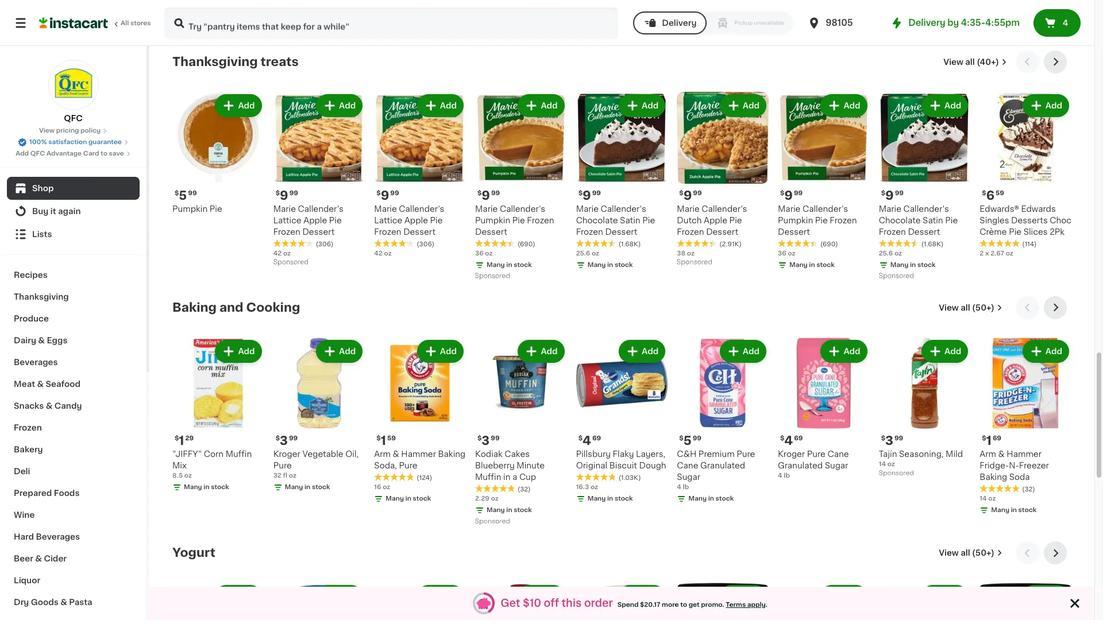 Task type: vqa. For each thing, say whether or not it's contained in the screenshot.
Beer
yes



Task type: describe. For each thing, give the bounding box(es) containing it.
hard beverages link
[[7, 526, 140, 548]]

hammer for freezer
[[1007, 451, 1042, 459]]

1 vertical spatial 14
[[980, 496, 987, 502]]

get
[[689, 602, 700, 608]]

1 25.6 oz from the left
[[576, 250, 599, 257]]

pie inside edwards® edwards singles desserts choc crème pie slices 2pk
[[1009, 228, 1022, 236]]

n-
[[1009, 462, 1019, 470]]

4 button
[[1034, 9, 1081, 37]]

cider
[[44, 555, 67, 563]]

2 marie callender's pumpkin pie frozen dessert from the left
[[778, 205, 857, 236]]

2 marie callender's lattice apple pie frozen dessert from the left
[[374, 205, 444, 236]]

sponsored badge image for kodiak cakes blueberry minute muffin in a cup
[[475, 519, 510, 525]]

candy
[[54, 402, 82, 410]]

meat
[[14, 380, 35, 388]]

2 42 from the left
[[374, 250, 383, 257]]

off
[[544, 598, 559, 609]]

(1.16k)
[[316, 7, 336, 13]]

sponsored badge image for marie callender's pumpkin pie frozen dessert
[[475, 273, 510, 280]]

again
[[58, 207, 81, 215]]

8.5
[[172, 473, 183, 479]]

choc
[[1050, 216, 1072, 225]]

kroger vegetable oil, pure 32 fl oz
[[273, 451, 359, 479]]

cane inside kroger pure cane granulated sugar 4 lb
[[828, 451, 849, 459]]

5 $ 9 99 from the left
[[578, 189, 601, 202]]

1 (306) from the left
[[316, 241, 334, 247]]

sugar inside kroger pure cane granulated sugar 4 lb
[[825, 462, 848, 470]]

4 inside button
[[1063, 19, 1069, 27]]

0 vertical spatial beverages
[[14, 359, 58, 367]]

(124)
[[417, 475, 432, 482]]

$ inside $ 1 29
[[175, 436, 179, 442]]

5 9 from the left
[[583, 189, 591, 202]]

stock inside product group
[[918, 16, 936, 22]]

3 $ 9 99 from the left
[[276, 189, 298, 202]]

1 chocolate from the left
[[576, 216, 618, 225]]

0 vertical spatial 6
[[374, 16, 379, 22]]

prepared foods
[[14, 490, 80, 498]]

4 inside c&h premium pure cane granulated sugar 4 lb
[[677, 485, 682, 491]]

add inside add qfc advantage card to save link
[[16, 151, 29, 157]]

delivery for delivery
[[662, 19, 697, 27]]

thanksgiving link
[[7, 286, 140, 308]]

arm & hammer baking soda, pure
[[374, 451, 466, 470]]

1 apple from the left
[[304, 216, 327, 225]]

$ 3 99 for kroger vegetable oil, pure
[[276, 435, 298, 447]]

frozen inside marie callender's dutch apple pie frozen dessert
[[677, 228, 704, 236]]

1 (1.68k) from the left
[[619, 241, 641, 247]]

2.67
[[991, 250, 1004, 257]]

0 vertical spatial all
[[966, 58, 975, 66]]

baking inside arm & hammer baking soda, pure
[[438, 451, 466, 459]]

$ inside $ 1 69
[[982, 436, 986, 442]]

$ 1 59
[[377, 435, 396, 447]]

(40+)
[[977, 58, 999, 66]]

0 horizontal spatial 8 oz
[[172, 5, 186, 11]]

layers,
[[636, 451, 666, 459]]

pure inside kroger pure cane granulated sugar 4 lb
[[807, 451, 826, 459]]

produce link
[[7, 308, 140, 330]]

3 callender's from the left
[[298, 205, 344, 213]]

$ 3 99 for kodiak cakes blueberry minute muffin in a cup
[[478, 435, 500, 447]]

foods
[[54, 490, 80, 498]]

satisfaction
[[48, 139, 87, 145]]

$ inside $ 1 59
[[377, 436, 381, 442]]

$ 4 69 for pillsbury flaky layers, original biscuit dough
[[578, 435, 601, 447]]

2 36 oz from the left
[[778, 250, 796, 257]]

2 many in stock button from the left
[[980, 0, 1072, 26]]

8 for (611)
[[576, 16, 580, 22]]

instacart logo image
[[39, 16, 108, 30]]

freezer
[[1019, 462, 1049, 470]]

snacks & candy
[[14, 402, 82, 410]]

$ 6 59
[[982, 189, 1004, 202]]

prepared
[[14, 490, 52, 498]]

dairy
[[14, 337, 36, 345]]

(32) for 1
[[1022, 487, 1035, 493]]

1 marie callender's pumpkin pie frozen dessert from the left
[[475, 205, 554, 236]]

kodiak
[[475, 451, 503, 459]]

pure inside the kroger vegetable oil, pure 32 fl oz
[[273, 462, 292, 470]]

2 apple from the left
[[404, 216, 428, 225]]

0 vertical spatial baking
[[172, 302, 217, 314]]

deli link
[[7, 461, 140, 483]]

seafood
[[46, 380, 80, 388]]

38
[[677, 250, 686, 257]]

(114)
[[1022, 241, 1037, 247]]

item carousel region containing yogurt
[[172, 542, 1072, 621]]

soda
[[1009, 474, 1030, 482]]

bakery link
[[7, 439, 140, 461]]

1 42 oz from the left
[[273, 250, 291, 257]]

oz inside the kroger vegetable oil, pure 32 fl oz
[[289, 473, 296, 479]]

all stores
[[121, 20, 151, 26]]

in inside kodiak cakes blueberry minute muffin in a cup
[[503, 474, 511, 482]]

(50+) for yogurt
[[972, 550, 995, 558]]

& for meat & seafood
[[37, 380, 44, 388]]

1 lattice from the left
[[273, 216, 301, 225]]

1 satin from the left
[[620, 216, 641, 225]]

dry
[[14, 599, 29, 607]]

frozen link
[[7, 417, 140, 439]]

& for snacks & candy
[[46, 402, 53, 410]]

view pricing policy
[[39, 128, 101, 134]]

all
[[121, 20, 129, 26]]

liquor link
[[7, 570, 140, 592]]

69 for pillsbury flaky layers, original biscuit dough
[[592, 436, 601, 442]]

order
[[584, 598, 613, 609]]

lb inside c&h premium pure cane granulated sugar 4 lb
[[683, 485, 689, 491]]

4 callender's from the left
[[399, 205, 444, 213]]

singles
[[980, 216, 1009, 225]]

16 oz
[[374, 485, 390, 491]]

tajín seasoning, mild 14 oz
[[879, 451, 963, 468]]

snacks & candy link
[[7, 395, 140, 417]]

eggs
[[47, 337, 67, 345]]

dairy & eggs
[[14, 337, 67, 345]]

2.29 oz
[[475, 496, 499, 502]]

8 oz for (1.16k)
[[273, 16, 287, 22]]

16.3 oz
[[576, 485, 598, 491]]

view all (50+) button for yogurt
[[934, 542, 1007, 565]]

1 9 from the left
[[482, 189, 490, 202]]

0 horizontal spatial 8
[[172, 5, 177, 11]]

2 25.6 oz from the left
[[879, 250, 902, 257]]

beer & cider
[[14, 555, 67, 563]]

view all (50+) for yogurt
[[939, 550, 995, 558]]

this
[[562, 598, 582, 609]]

service type group
[[633, 11, 794, 34]]

0 horizontal spatial to
[[101, 151, 107, 157]]

baking and cooking
[[172, 302, 300, 314]]

bakery
[[14, 446, 43, 454]]

dry goods & pasta link
[[7, 592, 140, 614]]

soda,
[[374, 462, 397, 470]]

$ 1 29
[[175, 435, 194, 447]]

7 dessert from the left
[[908, 228, 940, 236]]

1 36 from the left
[[475, 250, 484, 257]]

dough
[[639, 462, 666, 470]]

qfc link
[[48, 60, 99, 124]]

terms apply button
[[726, 601, 766, 610]]

get $10 off this order spend $20.17 more to get promo. terms apply .
[[501, 598, 768, 609]]

product group containing many in stock
[[879, 0, 971, 37]]

recipes
[[14, 271, 48, 279]]

0 vertical spatial qfc
[[64, 114, 83, 122]]

apple inside marie callender's dutch apple pie frozen dessert
[[704, 216, 728, 225]]

(32) for 3
[[518, 487, 531, 493]]

1 marie callender's chocolate satin pie frozen dessert from the left
[[576, 205, 655, 236]]

product group containing 6
[[980, 92, 1072, 258]]

2 (690) from the left
[[821, 241, 838, 247]]

29
[[185, 436, 194, 442]]

16.3
[[576, 485, 589, 491]]

c&h
[[677, 451, 697, 459]]

2 horizontal spatial pumpkin
[[778, 216, 813, 224]]

oil,
[[345, 451, 359, 459]]

8 oz for (611)
[[576, 16, 590, 22]]

beverages link
[[7, 352, 140, 374]]

snacks
[[14, 402, 44, 410]]

prepared foods link
[[7, 483, 140, 505]]

2 marie from the left
[[778, 205, 801, 213]]

wine
[[14, 511, 35, 519]]

original
[[576, 462, 607, 470]]

terms
[[726, 602, 746, 608]]

2 25.6 from the left
[[879, 250, 893, 257]]

callender's inside marie callender's dutch apple pie frozen dessert
[[702, 205, 747, 213]]

close image
[[1068, 597, 1082, 611]]

"jiffy" corn muffin mix 8.5 oz
[[172, 451, 252, 479]]

muffin inside "jiffy" corn muffin mix 8.5 oz
[[226, 451, 252, 459]]

100%
[[29, 139, 47, 145]]

oz inside "jiffy" corn muffin mix 8.5 oz
[[184, 473, 192, 479]]

4 dessert from the left
[[403, 228, 436, 236]]

(1.03k)
[[619, 475, 641, 482]]

(50+) for baking and cooking
[[972, 304, 995, 312]]

hammer for pure
[[401, 451, 436, 459]]

1 callender's from the left
[[500, 205, 545, 213]]

4 9 from the left
[[381, 189, 389, 202]]

1 horizontal spatial pumpkin
[[475, 216, 510, 224]]

& left pasta on the left bottom
[[60, 599, 67, 607]]

lists link
[[7, 223, 140, 246]]

1 for "jiffy" corn muffin mix
[[179, 435, 184, 447]]

beer & cider link
[[7, 548, 140, 570]]



Task type: locate. For each thing, give the bounding box(es) containing it.
2 x 2.67 oz
[[980, 250, 1014, 257]]

2 granulated from the left
[[701, 462, 745, 470]]

delivery by 4:35-4:55pm
[[909, 18, 1020, 27]]

beverages up cider
[[36, 533, 80, 541]]

1 69 from the left
[[794, 436, 803, 442]]

by
[[948, 18, 959, 27]]

2 callender's from the left
[[803, 205, 848, 213]]

1 vertical spatial lb
[[784, 473, 790, 479]]

2 (1.68k) from the left
[[922, 241, 944, 247]]

cane down the "c&h"
[[677, 462, 698, 470]]

1 horizontal spatial $ 4 69
[[780, 435, 803, 447]]

1 vertical spatial 5
[[684, 435, 692, 447]]

pumpkin
[[172, 205, 208, 213], [475, 216, 510, 224], [778, 216, 813, 224]]

1 25.6 from the left
[[576, 250, 590, 257]]

2 view all (50+) from the top
[[939, 550, 995, 558]]

0 horizontal spatial baking
[[172, 302, 217, 314]]

1 $ 9 99 from the left
[[478, 189, 500, 202]]

1 vertical spatial $ 5 99
[[679, 435, 702, 447]]

0 vertical spatial lb
[[681, 16, 687, 22]]

1 $ 3 99 from the left
[[478, 435, 500, 447]]

& right beer
[[35, 555, 42, 563]]

pure inside arm & hammer baking soda, pure
[[399, 462, 418, 470]]

item carousel region
[[172, 51, 1072, 287], [172, 296, 1072, 533], [172, 542, 1072, 621]]

& up fridge-
[[998, 451, 1005, 459]]

arm inside arm & hammer baking soda, pure
[[374, 451, 391, 459]]

item carousel region containing thanksgiving treats
[[172, 51, 1072, 287]]

marie callender's chocolate satin pie frozen dessert
[[576, 205, 655, 236], [879, 205, 958, 236]]

& left eggs
[[38, 337, 45, 345]]

get $10 off this order status
[[496, 598, 772, 610]]

1 horizontal spatial (306)
[[417, 241, 434, 247]]

buy
[[32, 207, 48, 215]]

1 horizontal spatial lattice
[[374, 216, 402, 225]]

69 inside $ 1 69
[[993, 436, 1002, 442]]

2 (306) from the left
[[417, 241, 434, 247]]

thanksgiving for thanksgiving
[[14, 293, 69, 301]]

(32) down soda on the bottom right of the page
[[1022, 487, 1035, 493]]

1 horizontal spatial 42 oz
[[374, 250, 392, 257]]

1 granulated from the left
[[778, 462, 823, 470]]

98105
[[826, 18, 853, 27]]

0 horizontal spatial (306)
[[316, 241, 334, 247]]

to left get
[[680, 602, 687, 608]]

$ 5 99 for pumpkin pie
[[175, 189, 197, 202]]

sponsored badge image for marie callender's chocolate satin pie frozen dessert
[[879, 273, 914, 280]]

1 many in stock button from the left
[[879, 0, 971, 26]]

cakes
[[505, 451, 530, 459]]

2 horizontal spatial baking
[[980, 474, 1007, 482]]

tajín
[[879, 451, 897, 459]]

view all (50+) button down 2 on the top right of the page
[[934, 296, 1007, 319]]

granulated inside kroger pure cane granulated sugar 4 lb
[[778, 462, 823, 470]]

1 vertical spatial muffin
[[475, 474, 501, 482]]

3 item carousel region from the top
[[172, 542, 1072, 621]]

kroger inside the kroger vegetable oil, pure 32 fl oz
[[273, 451, 300, 459]]

6 dessert from the left
[[706, 228, 738, 236]]

2 dessert from the left
[[778, 228, 810, 236]]

& for dairy & eggs
[[38, 337, 45, 345]]

7 callender's from the left
[[904, 205, 949, 213]]

cane
[[828, 451, 849, 459], [677, 462, 698, 470]]

(690)
[[518, 241, 535, 247], [821, 241, 838, 247]]

0 horizontal spatial 14
[[879, 462, 886, 468]]

1 horizontal spatial marie callender's pumpkin pie frozen dessert
[[778, 205, 857, 236]]

42
[[273, 250, 282, 257], [374, 250, 383, 257]]

to inside the "get $10 off this order spend $20.17 more to get promo. terms apply ."
[[680, 602, 687, 608]]

14 inside tajín seasoning, mild 14 oz
[[879, 462, 886, 468]]

6 9 from the left
[[684, 189, 692, 202]]

8 for (1.16k)
[[273, 16, 278, 22]]

6 inside item carousel region
[[986, 189, 995, 202]]

cup
[[519, 474, 536, 482]]

$ 3 99 up tajín
[[881, 435, 903, 447]]

1 for arm & hammer fridge-n-freezer baking soda
[[986, 435, 992, 447]]

14 oz
[[980, 496, 996, 502]]

0 vertical spatial $ 5 99
[[175, 189, 197, 202]]

pasta
[[69, 599, 92, 607]]

1 3 from the left
[[482, 435, 490, 447]]

2 satin from the left
[[923, 216, 943, 225]]

59 inside $ 1 59
[[387, 436, 396, 442]]

0 horizontal spatial hammer
[[401, 451, 436, 459]]

0 horizontal spatial 6
[[374, 16, 379, 22]]

3 dessert from the left
[[303, 228, 335, 236]]

4 inside kroger pure cane granulated sugar 4 lb
[[778, 473, 782, 479]]

& inside arm & hammer fridge-n-freezer baking soda
[[998, 451, 1005, 459]]

$ inside $ 6 59
[[982, 190, 986, 196]]

4 $ 9 99 from the left
[[377, 189, 399, 202]]

69 for arm & hammer fridge-n-freezer baking soda
[[993, 436, 1002, 442]]

2 $ 9 99 from the left
[[780, 189, 803, 202]]

1 dessert from the left
[[475, 228, 507, 236]]

pumpkin pie
[[172, 205, 222, 213]]

meat & seafood link
[[7, 374, 140, 395]]

pure inside c&h premium pure cane granulated sugar 4 lb
[[737, 451, 755, 459]]

$ 5 99 up the "c&h"
[[679, 435, 702, 447]]

14
[[879, 462, 886, 468], [980, 496, 987, 502]]

deli
[[14, 468, 30, 476]]

delivery button
[[633, 11, 707, 34]]

3 for tajín seasoning, mild
[[886, 435, 894, 447]]

to down guarantee
[[101, 151, 107, 157]]

minute
[[517, 462, 545, 470]]

1 horizontal spatial cane
[[828, 451, 849, 459]]

arm up fridge-
[[980, 451, 996, 459]]

$ 4 69 up kroger pure cane granulated sugar 4 lb
[[780, 435, 803, 447]]

0 horizontal spatial pumpkin
[[172, 205, 208, 213]]

& for beer & cider
[[35, 555, 42, 563]]

2 horizontal spatial 69
[[993, 436, 1002, 442]]

muffin
[[226, 451, 252, 459], [475, 474, 501, 482]]

2 36 from the left
[[778, 250, 787, 257]]

3
[[482, 435, 490, 447], [280, 435, 288, 447], [886, 435, 894, 447]]

(32) down cup
[[518, 487, 531, 493]]

delivery inside "button"
[[662, 19, 697, 27]]

sponsored badge image for marie callender's lattice apple pie frozen dessert
[[273, 259, 308, 266]]

0 horizontal spatial chocolate
[[576, 216, 618, 225]]

100% satisfaction guarantee
[[29, 139, 122, 145]]

0 horizontal spatial muffin
[[226, 451, 252, 459]]

view all (50+) button for baking and cooking
[[934, 296, 1007, 319]]

7 $ 9 99 from the left
[[881, 189, 904, 202]]

3 marie from the left
[[273, 205, 296, 213]]

5 up pumpkin pie
[[179, 189, 187, 202]]

None search field
[[164, 7, 618, 39]]

0 horizontal spatial apple
[[304, 216, 327, 225]]

99
[[188, 190, 197, 196], [491, 190, 500, 196], [794, 190, 803, 196], [289, 190, 298, 196], [390, 190, 399, 196], [592, 190, 601, 196], [693, 190, 702, 196], [895, 190, 904, 196], [491, 436, 500, 442], [289, 436, 298, 442], [693, 436, 702, 442], [895, 436, 903, 442]]

2 arm from the left
[[980, 451, 996, 459]]

kodiak cakes blueberry minute muffin in a cup
[[475, 451, 545, 482]]

1 (50+) from the top
[[972, 304, 995, 312]]

2 marie callender's chocolate satin pie frozen dessert from the left
[[879, 205, 958, 236]]

pie
[[210, 205, 222, 213], [512, 216, 525, 224], [815, 216, 828, 224], [329, 216, 342, 225], [430, 216, 443, 225], [643, 216, 655, 225], [730, 216, 742, 225], [945, 216, 958, 225], [1009, 228, 1022, 236]]

59 up edwards® at right
[[996, 190, 1004, 196]]

1 marie from the left
[[475, 205, 498, 213]]

2 view all (50+) button from the top
[[934, 542, 1007, 565]]

2 $ 3 99 from the left
[[276, 435, 298, 447]]

1 vertical spatial all
[[961, 304, 970, 312]]

100% satisfaction guarantee button
[[18, 136, 129, 147]]

2 item carousel region from the top
[[172, 296, 1072, 533]]

1 horizontal spatial $ 3 99
[[478, 435, 500, 447]]

0 vertical spatial sugar
[[825, 462, 848, 470]]

1 horizontal spatial sugar
[[825, 462, 848, 470]]

Search field
[[165, 8, 617, 38]]

& inside arm & hammer baking soda, pure
[[393, 451, 399, 459]]

baking left kodiak
[[438, 451, 466, 459]]

$10
[[523, 598, 541, 609]]

7 marie from the left
[[879, 205, 902, 213]]

arm for arm & hammer baking soda, pure
[[374, 451, 391, 459]]

0 vertical spatial muffin
[[226, 451, 252, 459]]

(50+) down 14 oz
[[972, 550, 995, 558]]

59 up "soda,"
[[387, 436, 396, 442]]

& for arm & hammer baking soda, pure
[[393, 451, 399, 459]]

2 chocolate from the left
[[879, 216, 921, 225]]

1 horizontal spatial 3
[[482, 435, 490, 447]]

6 marie from the left
[[677, 205, 700, 213]]

3 for kodiak cakes blueberry minute muffin in a cup
[[482, 435, 490, 447]]

arm for arm & hammer fridge-n-freezer baking soda
[[980, 451, 996, 459]]

& left candy
[[46, 402, 53, 410]]

1 horizontal spatial qfc
[[64, 114, 83, 122]]

6
[[374, 16, 379, 22], [986, 189, 995, 202]]

kroger for pure
[[273, 451, 300, 459]]

dessert
[[475, 228, 507, 236], [778, 228, 810, 236], [303, 228, 335, 236], [403, 228, 436, 236], [605, 228, 638, 236], [706, 228, 738, 236], [908, 228, 940, 236]]

kroger pure cane granulated sugar 4 lb
[[778, 451, 849, 479]]

dry goods & pasta
[[14, 599, 92, 607]]

0 vertical spatial 14
[[879, 462, 886, 468]]

vegetable
[[302, 451, 343, 459]]

sponsored badge image
[[475, 2, 510, 9], [879, 27, 914, 34], [273, 259, 308, 266], [677, 259, 712, 266], [475, 273, 510, 280], [879, 273, 914, 280], [879, 471, 914, 477], [475, 519, 510, 525]]

item carousel region containing baking and cooking
[[172, 296, 1072, 533]]

0 vertical spatial view all (50+) button
[[934, 296, 1007, 319]]

callender's
[[500, 205, 545, 213], [803, 205, 848, 213], [298, 205, 344, 213], [399, 205, 444, 213], [601, 205, 646, 213], [702, 205, 747, 213], [904, 205, 949, 213]]

1 view all (50+) from the top
[[939, 304, 995, 312]]

0 vertical spatial 5
[[179, 189, 187, 202]]

$ 4 69 for kroger pure cane granulated sugar
[[780, 435, 803, 447]]

2 lattice from the left
[[374, 216, 402, 225]]

2 vertical spatial baking
[[980, 474, 1007, 482]]

1 horizontal spatial to
[[680, 602, 687, 608]]

3 up kodiak
[[482, 435, 490, 447]]

1 vertical spatial view all (50+) button
[[934, 542, 1007, 565]]

buy it again link
[[7, 200, 140, 223]]

2 42 oz from the left
[[374, 250, 392, 257]]

product group
[[879, 0, 971, 37], [172, 92, 264, 215], [273, 92, 365, 269], [374, 92, 466, 258], [475, 92, 567, 283], [576, 92, 668, 272], [677, 92, 769, 269], [778, 92, 870, 272], [879, 92, 971, 283], [980, 92, 1072, 258], [172, 338, 264, 495], [273, 338, 365, 495], [374, 338, 466, 506], [475, 338, 567, 528], [576, 338, 668, 506], [677, 338, 769, 506], [778, 338, 870, 481], [879, 338, 971, 480], [980, 338, 1072, 518], [172, 583, 264, 621], [273, 583, 365, 621], [374, 583, 466, 621], [475, 583, 567, 621], [576, 583, 668, 621], [677, 583, 769, 621], [778, 583, 870, 621], [879, 583, 971, 621], [980, 583, 1072, 621]]

3 apple from the left
[[704, 216, 728, 225]]

$ 3 99 up kodiak
[[478, 435, 500, 447]]

0 horizontal spatial 36 oz
[[475, 250, 493, 257]]

59 for 1
[[387, 436, 396, 442]]

3 3 from the left
[[886, 435, 894, 447]]

1 hammer from the left
[[401, 451, 436, 459]]

0 horizontal spatial arm
[[374, 451, 391, 459]]

4:55pm
[[986, 18, 1020, 27]]

1 horizontal spatial apple
[[404, 216, 428, 225]]

arm up "soda,"
[[374, 451, 391, 459]]

get
[[501, 598, 520, 609]]

3 up tajín
[[886, 435, 894, 447]]

muffin down blueberry
[[475, 474, 501, 482]]

1 vertical spatial 6
[[986, 189, 995, 202]]

2 kroger from the left
[[273, 451, 300, 459]]

2 vertical spatial item carousel region
[[172, 542, 1072, 621]]

5 for pumpkin pie
[[179, 189, 187, 202]]

thanksgiving for thanksgiving treats
[[172, 56, 258, 68]]

arm & hammer fridge-n-freezer baking soda
[[980, 451, 1049, 482]]

"jiffy"
[[172, 451, 202, 459]]

sponsored badge image for tajín seasoning, mild
[[879, 471, 914, 477]]

1 42 from the left
[[273, 250, 282, 257]]

2 9 from the left
[[785, 189, 793, 202]]

hammer inside arm & hammer baking soda, pure
[[401, 451, 436, 459]]

1 vertical spatial sugar
[[677, 474, 701, 482]]

5 dessert from the left
[[605, 228, 638, 236]]

16
[[374, 485, 381, 491]]

pie inside marie callender's dutch apple pie frozen dessert
[[730, 216, 742, 225]]

0 horizontal spatial delivery
[[662, 19, 697, 27]]

baking down fridge-
[[980, 474, 1007, 482]]

1 36 oz from the left
[[475, 250, 493, 257]]

1 horizontal spatial (1.68k)
[[922, 241, 944, 247]]

0 vertical spatial thanksgiving
[[172, 56, 258, 68]]

2 (50+) from the top
[[972, 550, 995, 558]]

1 view all (50+) button from the top
[[934, 296, 1007, 319]]

1 arm from the left
[[374, 451, 391, 459]]

0 vertical spatial cane
[[828, 451, 849, 459]]

1 horizontal spatial 36
[[778, 250, 787, 257]]

view all (50+) button down 14 oz
[[934, 542, 1007, 565]]

2 $ 4 69 from the left
[[578, 435, 601, 447]]

qfc down 100%
[[30, 151, 45, 157]]

2 3 from the left
[[280, 435, 288, 447]]

fridge-
[[980, 462, 1009, 470]]

to
[[101, 151, 107, 157], [680, 602, 687, 608]]

$ 5 99 up pumpkin pie
[[175, 189, 197, 202]]

edwards
[[1021, 205, 1056, 213]]

cane inside c&h premium pure cane granulated sugar 4 lb
[[677, 462, 698, 470]]

sugar inside c&h premium pure cane granulated sugar 4 lb
[[677, 474, 701, 482]]

3 9 from the left
[[280, 189, 288, 202]]

1 vertical spatial to
[[680, 602, 687, 608]]

1 kroger from the left
[[778, 451, 805, 459]]

add qfc advantage card to save
[[16, 151, 124, 157]]

1 horizontal spatial (690)
[[821, 241, 838, 247]]

3 for kroger vegetable oil, pure
[[280, 435, 288, 447]]

0 horizontal spatial qfc
[[30, 151, 45, 157]]

1 vertical spatial 59
[[387, 436, 396, 442]]

1 item carousel region from the top
[[172, 51, 1072, 287]]

1 horizontal spatial granulated
[[778, 462, 823, 470]]

$ 4 69 up pillsbury
[[578, 435, 601, 447]]

3 69 from the left
[[993, 436, 1002, 442]]

14 down fridge-
[[980, 496, 987, 502]]

pillsbury
[[576, 451, 611, 459]]

qfc up view pricing policy link
[[64, 114, 83, 122]]

it
[[50, 207, 56, 215]]

$ 3 99 up the fl on the left of page
[[276, 435, 298, 447]]

(611)
[[619, 7, 633, 13]]

2 (32) from the left
[[1022, 487, 1035, 493]]

slices
[[1024, 228, 1048, 236]]

pure
[[807, 451, 826, 459], [737, 451, 755, 459], [273, 462, 292, 470], [399, 462, 418, 470]]

1 horizontal spatial (32)
[[1022, 487, 1035, 493]]

1 vertical spatial beverages
[[36, 533, 80, 541]]

kroger for granulated
[[778, 451, 805, 459]]

delivery for delivery by 4:35-4:55pm
[[909, 18, 946, 27]]

sponsored badge image for marie callender's dutch apple pie frozen dessert
[[677, 259, 712, 266]]

5 marie from the left
[[576, 205, 599, 213]]

6 callender's from the left
[[702, 205, 747, 213]]

thanksgiving inside "link"
[[14, 293, 69, 301]]

hammer up (124)
[[401, 451, 436, 459]]

goods
[[31, 599, 58, 607]]

3 $ 3 99 from the left
[[881, 435, 903, 447]]

& up "soda,"
[[393, 451, 399, 459]]

2 vertical spatial all
[[961, 550, 970, 558]]

1 horizontal spatial 6
[[986, 189, 995, 202]]

delivery
[[909, 18, 946, 27], [662, 19, 697, 27]]

seasoning,
[[899, 451, 944, 459]]

1 (690) from the left
[[518, 241, 535, 247]]

1 horizontal spatial 59
[[996, 190, 1004, 196]]

baking inside arm & hammer fridge-n-freezer baking soda
[[980, 474, 1007, 482]]

arm inside arm & hammer fridge-n-freezer baking soda
[[980, 451, 996, 459]]

& right meat
[[37, 380, 44, 388]]

granulated inside c&h premium pure cane granulated sugar 4 lb
[[701, 462, 745, 470]]

cane left tajín
[[828, 451, 849, 459]]

meat & seafood
[[14, 380, 80, 388]]

$ 5 99 for c&h premium pure cane granulated sugar
[[679, 435, 702, 447]]

0 horizontal spatial 3
[[280, 435, 288, 447]]

sponsored badge image inside product group
[[879, 27, 914, 34]]

beer
[[14, 555, 33, 563]]

2 hammer from the left
[[1007, 451, 1042, 459]]

1 horizontal spatial hammer
[[1007, 451, 1042, 459]]

1 horizontal spatial 8
[[273, 16, 278, 22]]

59 inside $ 6 59
[[996, 190, 1004, 196]]

0 horizontal spatial 42 oz
[[273, 250, 291, 257]]

1 vertical spatial qfc
[[30, 151, 45, 157]]

edwards®
[[980, 205, 1019, 213]]

view all (50+) for baking and cooking
[[939, 304, 995, 312]]

thanksgiving inside item carousel region
[[172, 56, 258, 68]]

5 for c&h premium pure cane granulated sugar
[[684, 435, 692, 447]]

many in stock
[[184, 16, 229, 22], [891, 16, 936, 22], [991, 16, 1037, 22], [487, 262, 532, 268], [790, 262, 835, 268], [588, 262, 633, 268], [891, 262, 936, 268], [184, 485, 229, 491], [285, 485, 330, 491], [386, 496, 431, 502], [588, 496, 633, 502], [689, 496, 734, 502], [487, 508, 532, 514], [991, 508, 1037, 514]]

1 horizontal spatial 42
[[374, 250, 383, 257]]

2
[[980, 250, 984, 257]]

1 horizontal spatial marie callender's chocolate satin pie frozen dessert
[[879, 205, 958, 236]]

shop
[[32, 184, 54, 193]]

59 for 6
[[996, 190, 1004, 196]]

0 horizontal spatial 59
[[387, 436, 396, 442]]

69 up pillsbury
[[592, 436, 601, 442]]

buy it again
[[32, 207, 81, 215]]

1 horizontal spatial 69
[[794, 436, 803, 442]]

1 horizontal spatial thanksgiving
[[172, 56, 258, 68]]

lb inside kroger pure cane granulated sugar 4 lb
[[784, 473, 790, 479]]

hammer inside arm & hammer fridge-n-freezer baking soda
[[1007, 451, 1042, 459]]

kroger inside kroger pure cane granulated sugar 4 lb
[[778, 451, 805, 459]]

recipes link
[[7, 264, 140, 286]]

stock
[[211, 16, 229, 22], [918, 16, 936, 22], [1019, 16, 1037, 22], [514, 262, 532, 268], [817, 262, 835, 268], [615, 262, 633, 268], [918, 262, 936, 268], [211, 485, 229, 491], [312, 485, 330, 491], [413, 496, 431, 502], [615, 496, 633, 502], [716, 496, 734, 502], [514, 508, 532, 514], [1019, 508, 1037, 514]]

hammer
[[401, 451, 436, 459], [1007, 451, 1042, 459]]

1 horizontal spatial arm
[[980, 451, 996, 459]]

qfc logo image
[[48, 60, 99, 110]]

69 up kroger pure cane granulated sugar 4 lb
[[794, 436, 803, 442]]

0 horizontal spatial thanksgiving
[[14, 293, 69, 301]]

4 marie from the left
[[374, 205, 397, 213]]

1 horizontal spatial satin
[[923, 216, 943, 225]]

0 vertical spatial item carousel region
[[172, 51, 1072, 287]]

1 (32) from the left
[[518, 487, 531, 493]]

7 9 from the left
[[886, 189, 894, 202]]

beverages down the dairy & eggs
[[14, 359, 58, 367]]

1 horizontal spatial $ 5 99
[[679, 435, 702, 447]]

all for yogurt
[[961, 550, 970, 558]]

& for arm & hammer fridge-n-freezer baking soda
[[998, 451, 1005, 459]]

0 horizontal spatial marie callender's chocolate satin pie frozen dessert
[[576, 205, 655, 236]]

1 lb
[[677, 16, 687, 22]]

baking left and
[[172, 302, 217, 314]]

6 $ 9 99 from the left
[[679, 189, 702, 202]]

0 horizontal spatial 36
[[475, 250, 484, 257]]

0 horizontal spatial many in stock button
[[879, 0, 971, 26]]

3 up the fl on the left of page
[[280, 435, 288, 447]]

2 vertical spatial lb
[[683, 485, 689, 491]]

5
[[179, 189, 187, 202], [684, 435, 692, 447]]

1 for arm & hammer baking soda, pure
[[381, 435, 386, 447]]

5 up the "c&h"
[[684, 435, 692, 447]]

2 69 from the left
[[592, 436, 601, 442]]

2 horizontal spatial 8 oz
[[576, 16, 590, 22]]

save
[[109, 151, 124, 157]]

2 horizontal spatial $ 3 99
[[881, 435, 903, 447]]

guarantee
[[88, 139, 122, 145]]

(50+) down 2 on the top right of the page
[[972, 304, 995, 312]]

0 horizontal spatial $ 4 69
[[578, 435, 601, 447]]

0 vertical spatial view all (50+)
[[939, 304, 995, 312]]

5 callender's from the left
[[601, 205, 646, 213]]

hammer up 'freezer'
[[1007, 451, 1042, 459]]

69 for kroger pure cane granulated sugar
[[794, 436, 803, 442]]

(32)
[[518, 487, 531, 493], [1022, 487, 1035, 493]]

shop link
[[7, 177, 140, 200]]

0 horizontal spatial 5
[[179, 189, 187, 202]]

1 horizontal spatial 25.6
[[879, 250, 893, 257]]

0 horizontal spatial sugar
[[677, 474, 701, 482]]

1 $ 4 69 from the left
[[780, 435, 803, 447]]

14 down tajín
[[879, 462, 886, 468]]

1 horizontal spatial muffin
[[475, 474, 501, 482]]

add button
[[216, 95, 261, 116], [317, 95, 362, 116], [418, 95, 463, 116], [519, 95, 564, 116], [620, 95, 664, 116], [721, 95, 765, 116], [822, 95, 866, 116], [923, 95, 967, 116], [1024, 95, 1068, 116], [216, 341, 261, 362], [317, 341, 362, 362], [418, 341, 463, 362], [519, 341, 564, 362], [620, 341, 664, 362], [721, 341, 765, 362], [822, 341, 866, 362], [923, 341, 967, 362], [1024, 341, 1068, 362], [519, 587, 564, 608], [620, 587, 664, 608], [721, 587, 765, 608]]

dessert inside marie callender's dutch apple pie frozen dessert
[[706, 228, 738, 236]]

biscuit
[[610, 462, 637, 470]]

69 up fridge-
[[993, 436, 1002, 442]]

0 horizontal spatial $ 3 99
[[276, 435, 298, 447]]

marie inside marie callender's dutch apple pie frozen dessert
[[677, 205, 700, 213]]

muffin right corn
[[226, 451, 252, 459]]

muffin inside kodiak cakes blueberry minute muffin in a cup
[[475, 474, 501, 482]]

1 vertical spatial cane
[[677, 462, 698, 470]]

1 marie callender's lattice apple pie frozen dessert from the left
[[273, 205, 344, 236]]

0 horizontal spatial kroger
[[273, 451, 300, 459]]

1 vertical spatial (50+)
[[972, 550, 995, 558]]

all for baking and cooking
[[961, 304, 970, 312]]

card
[[83, 151, 99, 157]]

1 horizontal spatial 25.6 oz
[[879, 250, 902, 257]]

1 horizontal spatial 8 oz
[[273, 16, 287, 22]]

granulated
[[778, 462, 823, 470], [701, 462, 745, 470]]

$ 3 99
[[478, 435, 500, 447], [276, 435, 298, 447], [881, 435, 903, 447]]

1 vertical spatial view all (50+)
[[939, 550, 995, 558]]

0 horizontal spatial (690)
[[518, 241, 535, 247]]

36
[[475, 250, 484, 257], [778, 250, 787, 257]]

oz inside tajín seasoning, mild 14 oz
[[888, 462, 895, 468]]

$ 3 99 for tajín seasoning, mild
[[881, 435, 903, 447]]

1 horizontal spatial delivery
[[909, 18, 946, 27]]

32
[[273, 473, 281, 479]]



